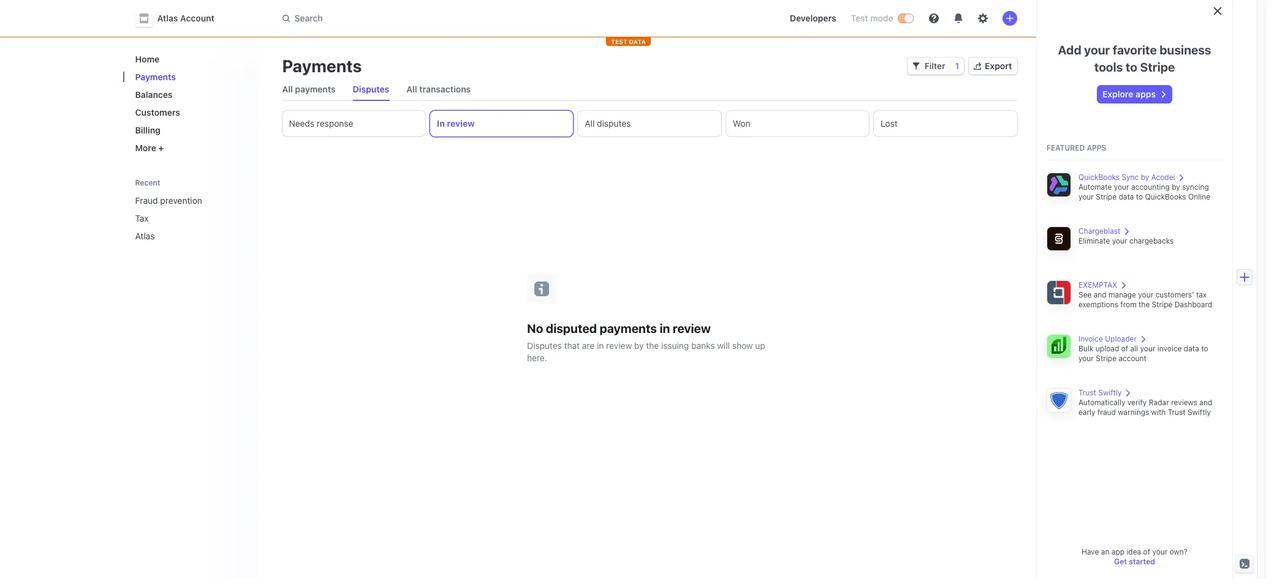 Task type: describe. For each thing, give the bounding box(es) containing it.
billing link
[[130, 120, 248, 140]]

your inside see and manage your customers' tax exemptions from the stripe dashboard
[[1139, 291, 1154, 300]]

0 vertical spatial swiftly
[[1099, 389, 1122, 398]]

fraud prevention
[[135, 196, 202, 206]]

see
[[1079, 291, 1092, 300]]

dashboard
[[1175, 300, 1213, 310]]

lost
[[881, 118, 898, 129]]

balances link
[[130, 85, 248, 105]]

add your favorite business tools to stripe
[[1058, 43, 1212, 74]]

your down the quickbooks sync by acodei
[[1114, 183, 1130, 192]]

explore apps link
[[1098, 86, 1172, 103]]

automate
[[1079, 183, 1112, 192]]

quickbooks sync by acodei
[[1079, 173, 1175, 182]]

customers link
[[130, 102, 248, 123]]

featured
[[1047, 143, 1085, 153]]

acodei
[[1152, 173, 1175, 182]]

the inside see and manage your customers' tax exemptions from the stripe dashboard
[[1139, 300, 1150, 310]]

review inside button
[[447, 118, 475, 129]]

no
[[527, 322, 543, 336]]

get started link
[[1114, 558, 1155, 567]]

Search text field
[[275, 7, 621, 30]]

all disputes button
[[578, 111, 721, 137]]

your right all at the bottom of the page
[[1140, 344, 1156, 354]]

up
[[755, 341, 766, 351]]

eliminate
[[1079, 237, 1110, 246]]

get
[[1114, 558, 1127, 567]]

invoice uploader
[[1079, 335, 1137, 344]]

exemptions
[[1079, 300, 1119, 310]]

quickbooks sync by acodei image
[[1047, 173, 1071, 197]]

sync
[[1122, 173, 1139, 182]]

all payments
[[282, 84, 336, 94]]

all for all payments
[[282, 84, 293, 94]]

fraud
[[1098, 408, 1116, 417]]

all disputes
[[585, 118, 631, 129]]

payments inside no disputed payments in review disputes that are in review by the issuing banks will show up here.
[[600, 322, 657, 336]]

exemptax image
[[1047, 281, 1071, 305]]

developers
[[790, 13, 836, 23]]

featured apps
[[1047, 143, 1107, 153]]

tab list containing all payments
[[277, 78, 1017, 101]]

atlas for atlas
[[135, 231, 155, 242]]

your down the automate
[[1079, 192, 1094, 202]]

in
[[437, 118, 445, 129]]

fraud prevention link
[[130, 191, 231, 211]]

more
[[135, 143, 156, 153]]

prevention
[[160, 196, 202, 206]]

Search search field
[[275, 7, 621, 30]]

won button
[[726, 111, 869, 137]]

won
[[733, 118, 751, 129]]

to inside bulk upload of all your invoice data to your stripe account
[[1202, 344, 1209, 354]]

your inside add your favorite business tools to stripe
[[1084, 43, 1110, 57]]

your down bulk
[[1079, 354, 1094, 363]]

payments link
[[130, 67, 248, 87]]

manage
[[1109, 291, 1136, 300]]

1 horizontal spatial by
[[1141, 173, 1150, 182]]

app
[[1112, 548, 1125, 557]]

customers'
[[1156, 291, 1194, 300]]

banks
[[691, 341, 715, 351]]

exemptax
[[1079, 281, 1118, 290]]

mode
[[871, 13, 893, 23]]

idea
[[1127, 548, 1142, 557]]

response
[[317, 118, 353, 129]]

2 horizontal spatial review
[[673, 322, 711, 336]]

chargeblast
[[1079, 227, 1121, 236]]

1 horizontal spatial payments
[[282, 56, 362, 76]]

export
[[985, 61, 1012, 71]]

test
[[851, 13, 868, 23]]

all payments link
[[277, 81, 341, 98]]

trust inside automatically verify radar reviews and early fraud warnings with trust swiftly
[[1168, 408, 1186, 417]]

online
[[1189, 192, 1211, 202]]

explore
[[1103, 89, 1134, 99]]

trust swiftly
[[1079, 389, 1122, 398]]

account
[[1119, 354, 1147, 363]]

test data
[[611, 38, 646, 45]]

of inside bulk upload of all your invoice data to your stripe account
[[1122, 344, 1129, 354]]

reviews
[[1171, 398, 1198, 408]]

recent element
[[123, 191, 258, 246]]

and inside automatically verify radar reviews and early fraud warnings with trust swiftly
[[1200, 398, 1213, 408]]

bulk
[[1079, 344, 1094, 354]]

data inside automate your accounting by syncing your stripe data to quickbooks online
[[1119, 192, 1134, 202]]

disputes link
[[348, 81, 394, 98]]

tax
[[1196, 291, 1207, 300]]

atlas account
[[157, 13, 214, 23]]

billing
[[135, 125, 161, 135]]

pin to navigation image
[[237, 214, 247, 223]]

have
[[1082, 548, 1099, 557]]

apps
[[1136, 89, 1156, 99]]

see and manage your customers' tax exemptions from the stripe dashboard
[[1079, 291, 1213, 310]]

automatically
[[1079, 398, 1126, 408]]

stripe inside bulk upload of all your invoice data to your stripe account
[[1096, 354, 1117, 363]]

explore apps
[[1103, 89, 1156, 99]]

an
[[1101, 548, 1110, 557]]

started
[[1129, 558, 1155, 567]]

1 vertical spatial in
[[597, 341, 604, 351]]

more +
[[135, 143, 164, 153]]

all for all transactions
[[407, 84, 417, 94]]

and inside see and manage your customers' tax exemptions from the stripe dashboard
[[1094, 291, 1107, 300]]

are
[[582, 341, 595, 351]]

that
[[564, 341, 580, 351]]



Task type: locate. For each thing, give the bounding box(es) containing it.
1 vertical spatial to
[[1136, 192, 1143, 202]]

by left issuing
[[634, 341, 644, 351]]

test
[[611, 38, 628, 45]]

1 vertical spatial data
[[1184, 344, 1199, 354]]

all transactions
[[407, 84, 471, 94]]

verify
[[1128, 398, 1147, 408]]

invoice uploader image
[[1047, 335, 1071, 359]]

to down favorite
[[1126, 60, 1138, 74]]

of inside have an app idea of your own? get started
[[1144, 548, 1151, 557]]

business
[[1160, 43, 1212, 57]]

payments
[[295, 84, 336, 94], [600, 322, 657, 336]]

and right reviews
[[1200, 398, 1213, 408]]

customers
[[135, 107, 180, 118]]

0 horizontal spatial in
[[597, 341, 604, 351]]

atlas for atlas account
[[157, 13, 178, 23]]

disputes inside no disputed payments in review disputes that are in review by the issuing banks will show up here.
[[527, 341, 562, 351]]

account
[[180, 13, 214, 23]]

the left issuing
[[646, 341, 659, 351]]

0 vertical spatial review
[[447, 118, 475, 129]]

chargeblast image
[[1047, 227, 1071, 251]]

of left all at the bottom of the page
[[1122, 344, 1129, 354]]

1 vertical spatial swiftly
[[1188, 408, 1211, 417]]

automate your accounting by syncing your stripe data to quickbooks online
[[1079, 183, 1211, 202]]

data inside bulk upload of all your invoice data to your stripe account
[[1184, 344, 1199, 354]]

1 vertical spatial quickbooks
[[1145, 192, 1186, 202]]

settings image
[[978, 13, 988, 23]]

atlas inside button
[[157, 13, 178, 23]]

eliminate your chargebacks
[[1079, 237, 1174, 246]]

by inside automate your accounting by syncing your stripe data to quickbooks online
[[1172, 183, 1181, 192]]

0 horizontal spatial payments
[[135, 72, 176, 82]]

stripe down favorite
[[1140, 60, 1175, 74]]

of up started
[[1144, 548, 1151, 557]]

2 horizontal spatial by
[[1172, 183, 1181, 192]]

and up exemptions
[[1094, 291, 1107, 300]]

upload
[[1096, 344, 1119, 354]]

0 horizontal spatial payments
[[295, 84, 336, 94]]

your inside have an app idea of your own? get started
[[1153, 548, 1168, 557]]

all transactions link
[[402, 81, 476, 98]]

0 vertical spatial the
[[1139, 300, 1150, 310]]

to right invoice at right bottom
[[1202, 344, 1209, 354]]

pin to navigation image
[[237, 231, 247, 241]]

disputes
[[597, 118, 631, 129]]

stripe down upload
[[1096, 354, 1117, 363]]

disputes up needs response button on the top of page
[[353, 84, 389, 94]]

by inside no disputed payments in review disputes that are in review by the issuing banks will show up here.
[[634, 341, 644, 351]]

tools
[[1095, 60, 1123, 74]]

add
[[1058, 43, 1082, 57]]

2 vertical spatial by
[[634, 341, 644, 351]]

swiftly down reviews
[[1188, 408, 1211, 417]]

data down the quickbooks sync by acodei
[[1119, 192, 1134, 202]]

1 horizontal spatial and
[[1200, 398, 1213, 408]]

review right in
[[447, 118, 475, 129]]

1 vertical spatial tab list
[[282, 111, 1017, 137]]

and
[[1094, 291, 1107, 300], [1200, 398, 1213, 408]]

needs response
[[289, 118, 353, 129]]

trust swiftly image
[[1047, 389, 1071, 413]]

payments up needs response
[[295, 84, 336, 94]]

stripe inside automate your accounting by syncing your stripe data to quickbooks online
[[1096, 192, 1117, 202]]

1
[[955, 61, 959, 71]]

all left disputes
[[585, 118, 595, 129]]

data
[[629, 38, 646, 45]]

of
[[1122, 344, 1129, 354], [1144, 548, 1151, 557]]

your down chargeblast
[[1112, 237, 1128, 246]]

0 horizontal spatial all
[[282, 84, 293, 94]]

1 vertical spatial and
[[1200, 398, 1213, 408]]

0 vertical spatial trust
[[1079, 389, 1097, 398]]

data right invoice at right bottom
[[1184, 344, 1199, 354]]

by up accounting
[[1141, 173, 1150, 182]]

invoice
[[1158, 344, 1182, 354]]

disputed
[[546, 322, 597, 336]]

to inside add your favorite business tools to stripe
[[1126, 60, 1138, 74]]

show
[[732, 341, 753, 351]]

your up tools
[[1084, 43, 1110, 57]]

2 vertical spatial review
[[606, 341, 632, 351]]

issuing
[[661, 341, 689, 351]]

1 horizontal spatial in
[[660, 322, 670, 336]]

automatically verify radar reviews and early fraud warnings with trust swiftly
[[1079, 398, 1213, 417]]

your left the own?
[[1153, 548, 1168, 557]]

balances
[[135, 89, 173, 100]]

1 horizontal spatial data
[[1184, 344, 1199, 354]]

quickbooks down accounting
[[1145, 192, 1186, 202]]

trust
[[1079, 389, 1097, 398], [1168, 408, 1186, 417]]

lost button
[[874, 111, 1017, 137]]

disputes
[[353, 84, 389, 94], [527, 341, 562, 351]]

fraud
[[135, 196, 158, 206]]

1 vertical spatial review
[[673, 322, 711, 336]]

core navigation links element
[[130, 49, 248, 158]]

recent
[[135, 178, 160, 188]]

tax
[[135, 213, 149, 224]]

your
[[1084, 43, 1110, 57], [1114, 183, 1130, 192], [1079, 192, 1094, 202], [1112, 237, 1128, 246], [1139, 291, 1154, 300], [1140, 344, 1156, 354], [1079, 354, 1094, 363], [1153, 548, 1168, 557]]

with
[[1152, 408, 1166, 417]]

1 horizontal spatial quickbooks
[[1145, 192, 1186, 202]]

radar
[[1149, 398, 1169, 408]]

to down accounting
[[1136, 192, 1143, 202]]

in right are
[[597, 341, 604, 351]]

swiftly inside automatically verify radar reviews and early fraud warnings with trust swiftly
[[1188, 408, 1211, 417]]

all for all disputes
[[585, 118, 595, 129]]

0 horizontal spatial disputes
[[353, 84, 389, 94]]

early
[[1079, 408, 1096, 417]]

your right manage
[[1139, 291, 1154, 300]]

all inside all payments link
[[282, 84, 293, 94]]

atlas
[[157, 13, 178, 23], [135, 231, 155, 242]]

the inside no disputed payments in review disputes that are in review by the issuing banks will show up here.
[[646, 341, 659, 351]]

quickbooks inside automate your accounting by syncing your stripe data to quickbooks online
[[1145, 192, 1186, 202]]

0 vertical spatial payments
[[295, 84, 336, 94]]

favorite
[[1113, 43, 1157, 57]]

0 horizontal spatial by
[[634, 341, 644, 351]]

2 horizontal spatial all
[[585, 118, 595, 129]]

1 horizontal spatial review
[[606, 341, 632, 351]]

in review
[[437, 118, 475, 129]]

help image
[[929, 13, 939, 23]]

swiftly up automatically
[[1099, 389, 1122, 398]]

the right from
[[1139, 300, 1150, 310]]

0 vertical spatial of
[[1122, 344, 1129, 354]]

0 vertical spatial and
[[1094, 291, 1107, 300]]

by down acodei
[[1172, 183, 1181, 192]]

tax link
[[130, 208, 231, 229]]

all inside all transactions link
[[407, 84, 417, 94]]

stripe down the automate
[[1096, 192, 1117, 202]]

0 vertical spatial disputes
[[353, 84, 389, 94]]

0 horizontal spatial atlas
[[135, 231, 155, 242]]

0 vertical spatial atlas
[[157, 13, 178, 23]]

1 vertical spatial atlas
[[135, 231, 155, 242]]

0 horizontal spatial the
[[646, 341, 659, 351]]

1 vertical spatial payments
[[600, 322, 657, 336]]

transactions
[[419, 84, 471, 94]]

all left transactions
[[407, 84, 417, 94]]

2 vertical spatial to
[[1202, 344, 1209, 354]]

0 horizontal spatial review
[[447, 118, 475, 129]]

stripe
[[1140, 60, 1175, 74], [1096, 192, 1117, 202], [1152, 300, 1173, 310], [1096, 354, 1117, 363]]

swiftly
[[1099, 389, 1122, 398], [1188, 408, 1211, 417]]

1 horizontal spatial disputes
[[527, 341, 562, 351]]

payments up the balances
[[135, 72, 176, 82]]

stripe down customers' on the right of page
[[1152, 300, 1173, 310]]

0 vertical spatial in
[[660, 322, 670, 336]]

+
[[158, 143, 164, 153]]

0 vertical spatial quickbooks
[[1079, 173, 1120, 182]]

will
[[717, 341, 730, 351]]

1 horizontal spatial atlas
[[157, 13, 178, 23]]

0 horizontal spatial data
[[1119, 192, 1134, 202]]

1 horizontal spatial payments
[[600, 322, 657, 336]]

in up issuing
[[660, 322, 670, 336]]

1 vertical spatial of
[[1144, 548, 1151, 557]]

all
[[1131, 344, 1138, 354]]

0 vertical spatial by
[[1141, 173, 1150, 182]]

payments up all payments
[[282, 56, 362, 76]]

atlas left the account
[[157, 13, 178, 23]]

have an app idea of your own? get started
[[1082, 548, 1188, 567]]

payments right disputed
[[600, 322, 657, 336]]

0 vertical spatial data
[[1119, 192, 1134, 202]]

invoice
[[1079, 335, 1103, 344]]

recent navigation links element
[[123, 173, 258, 246]]

1 horizontal spatial of
[[1144, 548, 1151, 557]]

svg image
[[913, 63, 920, 70]]

stripe inside add your favorite business tools to stripe
[[1140, 60, 1175, 74]]

1 vertical spatial by
[[1172, 183, 1181, 192]]

quickbooks up the automate
[[1079, 173, 1120, 182]]

by
[[1141, 173, 1150, 182], [1172, 183, 1181, 192], [634, 341, 644, 351]]

1 horizontal spatial the
[[1139, 300, 1150, 310]]

syncing
[[1183, 183, 1209, 192]]

review right are
[[606, 341, 632, 351]]

0 horizontal spatial and
[[1094, 291, 1107, 300]]

atlas link
[[130, 226, 231, 246]]

developers link
[[785, 9, 841, 28]]

1 horizontal spatial swiftly
[[1188, 408, 1211, 417]]

0 horizontal spatial swiftly
[[1099, 389, 1122, 398]]

data
[[1119, 192, 1134, 202], [1184, 344, 1199, 354]]

payments inside payments link
[[135, 72, 176, 82]]

1 vertical spatial trust
[[1168, 408, 1186, 417]]

from
[[1121, 300, 1137, 310]]

1 horizontal spatial trust
[[1168, 408, 1186, 417]]

accounting
[[1132, 183, 1170, 192]]

tab list containing needs response
[[282, 111, 1017, 137]]

search
[[295, 13, 323, 23]]

0 vertical spatial to
[[1126, 60, 1138, 74]]

trust up automatically
[[1079, 389, 1097, 398]]

0 vertical spatial tab list
[[277, 78, 1017, 101]]

needs response button
[[282, 111, 425, 137]]

trust down reviews
[[1168, 408, 1186, 417]]

disputes inside disputes link
[[353, 84, 389, 94]]

atlas down tax
[[135, 231, 155, 242]]

payments inside all payments link
[[295, 84, 336, 94]]

disputes up the here.
[[527, 341, 562, 351]]

uploader
[[1105, 335, 1137, 344]]

apps
[[1087, 143, 1107, 153]]

0 horizontal spatial trust
[[1079, 389, 1097, 398]]

1 vertical spatial disputes
[[527, 341, 562, 351]]

0 horizontal spatial quickbooks
[[1079, 173, 1120, 182]]

all inside all disputes button
[[585, 118, 595, 129]]

atlas account button
[[135, 10, 227, 27]]

to inside automate your accounting by syncing your stripe data to quickbooks online
[[1136, 192, 1143, 202]]

atlas inside 'recent' 'element'
[[135, 231, 155, 242]]

bulk upload of all your invoice data to your stripe account
[[1079, 344, 1209, 363]]

1 vertical spatial the
[[646, 341, 659, 351]]

1 horizontal spatial all
[[407, 84, 417, 94]]

needs
[[289, 118, 314, 129]]

tab list
[[277, 78, 1017, 101], [282, 111, 1017, 137]]

review up the 'banks'
[[673, 322, 711, 336]]

0 horizontal spatial of
[[1122, 344, 1129, 354]]

filter
[[925, 61, 946, 71]]

stripe inside see and manage your customers' tax exemptions from the stripe dashboard
[[1152, 300, 1173, 310]]

home
[[135, 54, 159, 64]]

all up the needs
[[282, 84, 293, 94]]



Task type: vqa. For each thing, say whether or not it's contained in the screenshot.


